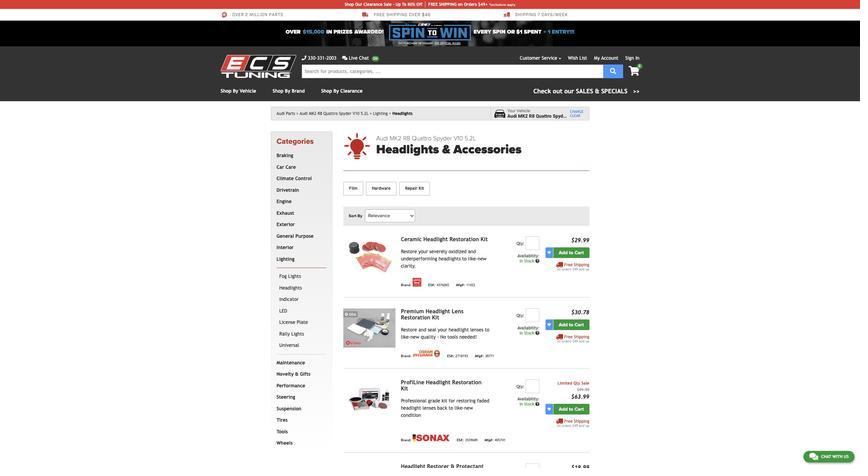 Task type: describe. For each thing, give the bounding box(es) containing it.
audi parts link
[[277, 111, 299, 116]]

official
[[440, 42, 452, 45]]

4376065
[[437, 284, 449, 287]]

repair kit link
[[399, 182, 430, 196]]

chat inside live chat link
[[359, 55, 369, 61]]

climate control
[[277, 176, 312, 181]]

0 link
[[623, 64, 642, 77]]

quattro for audi mk2 r8 quattro spyder v10 5.2l headlights & accessories
[[412, 135, 432, 142]]

v10 for audi mk2 r8 quattro spyder v10 5.2l headlights & accessories
[[454, 135, 463, 142]]

over $15,000 in prizes
[[286, 29, 353, 35]]

kit inside the repair kit link
[[419, 186, 424, 191]]

ceramic headlight restoration kit
[[401, 236, 488, 243]]

in
[[326, 29, 332, 35]]

cart for $29.99
[[575, 250, 584, 256]]

& for gifts
[[295, 372, 299, 377]]

kit inside the profiline headlight restoration kit
[[401, 386, 408, 392]]

mfg#: for ceramic headlight restoration kit
[[456, 284, 465, 287]]

categories
[[277, 137, 314, 146]]

r8 for audi mk2 r8 quattro spyder v10 5.2l headlights & accessories
[[403, 135, 410, 142]]

for
[[449, 398, 455, 404]]

=
[[544, 29, 547, 35]]

mfg#: for profiline headlight restoration kit
[[485, 439, 494, 443]]

$49 right over on the top of page
[[422, 12, 431, 18]]

in for $29.99
[[520, 259, 523, 264]]

general purpose link
[[275, 231, 325, 242]]

3 up from the top
[[586, 424, 590, 428]]

es#2718193 - 38771 - premium headlight lens restoration kit - restore and seal your headlight lenses to like-new quality - no tools needed! - osram sylvania - audi bmw volkswagen mercedes benz mini porsche image
[[343, 309, 396, 348]]

tools
[[277, 429, 288, 435]]

add to wish list image for $29.99
[[548, 251, 551, 255]]

orders for $29.99
[[562, 267, 572, 271]]

in for $30.78
[[520, 331, 523, 336]]

customer
[[520, 55, 540, 61]]

novelty
[[277, 372, 294, 377]]

purpose
[[296, 234, 314, 239]]

spyder inside your vehicle audi mk2 r8 quattro spyder v10 5.2l
[[553, 113, 568, 119]]

to inside the restore and seal your headlight lenses to like-new quality - no tools needed!
[[485, 327, 490, 333]]

accessories
[[454, 142, 522, 157]]

comments image for chat
[[810, 453, 819, 461]]

mk2 for audi mk2 r8 quattro spyder v10 5.2l headlights & accessories
[[390, 135, 402, 142]]

no inside the restore and seal your headlight lenses to like-new quality - no tools needed!
[[441, 334, 446, 340]]

qty: for $30.78
[[517, 314, 525, 318]]

apply
[[507, 3, 516, 6]]

to down $63.99
[[569, 407, 574, 412]]

0 vertical spatial headlights
[[393, 111, 413, 116]]

lights for fog lights
[[288, 274, 301, 279]]

es#: 3559689
[[457, 439, 478, 443]]

in stock for $29.99
[[520, 259, 536, 264]]

by for vehicle
[[233, 88, 238, 94]]

general purpose
[[277, 234, 314, 239]]

11422
[[466, 284, 475, 287]]

category navigation element
[[271, 132, 332, 455]]

griot's - corporate logo image
[[413, 278, 422, 287]]

free
[[428, 2, 438, 7]]

headlight for premium
[[426, 308, 450, 315]]

live
[[349, 55, 358, 61]]

0 vertical spatial -
[[393, 2, 395, 7]]

your inside the restore and seal your headlight lenses to like-new quality - no tools needed!
[[438, 327, 447, 333]]

5.2l inside your vehicle audi mk2 r8 quattro spyder v10 5.2l
[[578, 113, 588, 119]]

chat with us link
[[804, 451, 855, 463]]

question circle image for $30.78
[[536, 331, 540, 335]]

grade
[[428, 398, 440, 404]]

0
[[639, 64, 641, 68]]

headlight inside the restore and seal your headlight lenses to like-new quality - no tools needed!
[[449, 327, 469, 333]]

sign
[[626, 55, 634, 61]]

lenses inside professional grade kit for restoring faded headlight lenses back to like-new condition
[[423, 406, 436, 411]]

my account link
[[594, 55, 619, 61]]

3 add from the top
[[559, 407, 568, 412]]

like- inside the restore and seal your headlight lenses to like-new quality - no tools needed!
[[401, 334, 411, 340]]

headlight for profiline
[[426, 379, 451, 386]]

your vehicle audi mk2 r8 quattro spyder v10 5.2l
[[508, 108, 588, 119]]

indicator
[[279, 297, 299, 302]]

change link
[[570, 110, 584, 114]]

exhaust
[[277, 210, 294, 216]]

osram sylvania - corporate logo image
[[413, 350, 440, 358]]

cart for $30.78
[[575, 322, 584, 328]]

r8 for audi mk2 r8 quattro spyder v10 5.2l
[[318, 111, 322, 116]]

underperforming
[[401, 256, 437, 262]]

to down the $30.78
[[569, 322, 574, 328]]

r8 inside your vehicle audi mk2 r8 quattro spyder v10 5.2l
[[529, 113, 535, 119]]

stock for $29.99
[[524, 259, 534, 264]]

330-
[[308, 55, 317, 61]]

rally
[[279, 331, 290, 337]]

$49 down $63.99
[[573, 424, 578, 428]]

restore and seal your headlight lenses to like-new quality - no tools needed!
[[401, 327, 490, 340]]

3 qty: from the top
[[517, 385, 525, 389]]

quality
[[421, 334, 436, 340]]

spyder for audi mk2 r8 quattro spyder v10 5.2l headlights & accessories
[[433, 135, 452, 142]]

vehicle inside your vehicle audi mk2 r8 quattro spyder v10 5.2l
[[517, 108, 530, 113]]

maintenance
[[277, 360, 305, 366]]

by right sort
[[358, 214, 362, 218]]

mfg#: 11422
[[456, 284, 475, 287]]

brand: for ceramic headlight restoration kit
[[401, 284, 412, 287]]

indicator link
[[278, 294, 325, 306]]

shipping left 7
[[515, 12, 537, 18]]

331-
[[317, 55, 327, 61]]

plate
[[297, 320, 308, 325]]

novelty & gifts link
[[275, 369, 325, 381]]

3 add to cart button from the top
[[554, 404, 590, 415]]

up
[[396, 2, 401, 7]]

fog
[[279, 274, 287, 279]]

led link
[[278, 306, 325, 317]]

free down shop our clearance sale - up to 80% off
[[374, 12, 385, 18]]

professional
[[401, 398, 427, 404]]

and down the $30.78
[[579, 340, 585, 343]]

license plate
[[279, 320, 308, 325]]

question circle image for limited qty sale
[[536, 402, 540, 407]]

car
[[277, 164, 284, 170]]

405741
[[495, 439, 506, 443]]

mfg#: for premium headlight lens restoration kit
[[475, 355, 484, 358]]

over 2 million parts
[[232, 12, 284, 18]]

audi mk2 r8 quattro spyder v10 5.2l headlights & accessories
[[376, 135, 522, 157]]

1 horizontal spatial lighting link
[[373, 111, 391, 116]]

ceramic headlight restoration kit link
[[401, 236, 488, 243]]

live chat
[[349, 55, 369, 61]]

or
[[507, 29, 515, 35]]

availability: for $29.99
[[518, 254, 540, 259]]

quattro for audi mk2 r8 quattro spyder v10 5.2l
[[324, 111, 338, 116]]

engine link
[[275, 196, 325, 208]]

.
[[461, 42, 461, 45]]

quattro inside your vehicle audi mk2 r8 quattro spyder v10 5.2l
[[536, 113, 552, 119]]

like- inside restore your severely oxidized and underperforming headlights to like-new clarity.
[[468, 256, 478, 262]]

in stock for $30.78
[[520, 331, 536, 336]]

entry!!!
[[552, 29, 575, 35]]

clear link
[[570, 114, 584, 118]]

v10 for audi mk2 r8 quattro spyder v10 5.2l
[[353, 111, 360, 116]]

over for over $15,000 in prizes
[[286, 29, 301, 35]]

steering
[[277, 395, 295, 400]]

profiline
[[401, 379, 425, 386]]

availability: for $30.78
[[518, 326, 540, 331]]

free down the $30.78
[[565, 335, 573, 340]]

profiline headlight restoration kit
[[401, 379, 482, 392]]

audi for audi mk2 r8 quattro spyder v10 5.2l
[[300, 111, 308, 116]]

in for limited qty sale
[[520, 402, 523, 407]]

braking link
[[275, 150, 325, 162]]

headlight inside professional grade kit for restoring faded headlight lenses back to like-new condition
[[401, 406, 421, 411]]

restoring
[[457, 398, 476, 404]]

control
[[295, 176, 312, 181]]

1 vertical spatial lighting link
[[275, 254, 325, 265]]

restoration inside premium headlight lens restoration kit
[[401, 315, 431, 321]]

add for $30.78
[[559, 322, 568, 328]]

climate
[[277, 176, 294, 181]]

repair
[[405, 186, 418, 191]]

& inside the audi mk2 r8 quattro spyder v10 5.2l headlights & accessories
[[442, 142, 450, 157]]

led
[[279, 308, 287, 314]]

mk2 inside your vehicle audi mk2 r8 quattro spyder v10 5.2l
[[518, 113, 528, 119]]

ecs tuning image
[[221, 55, 296, 78]]

sale inside shop our clearance sale - up to 80% off link
[[384, 2, 392, 7]]

*exclusions apply link
[[489, 2, 516, 7]]

sonax - corporate logo image
[[413, 435, 450, 442]]

parts
[[286, 111, 295, 116]]

ceramic
[[401, 236, 422, 243]]

0 vertical spatial vehicle
[[240, 88, 256, 94]]

stock for $30.78
[[524, 331, 534, 336]]

2
[[245, 12, 248, 18]]

specials
[[602, 88, 628, 95]]

sale inside the limited qty sale $99.99 $63.99
[[582, 381, 590, 386]]

brand: for premium headlight lens restoration kit
[[401, 355, 412, 358]]

change
[[570, 110, 584, 114]]

wish list link
[[568, 55, 587, 61]]

shop by vehicle link
[[221, 88, 256, 94]]

to inside restore your severely oxidized and underperforming headlights to like-new clarity.
[[462, 256, 467, 262]]

necessary.
[[419, 42, 434, 45]]

limited
[[558, 381, 572, 386]]

by for clearance
[[334, 88, 339, 94]]

shop for shop our clearance sale - up to 80% off
[[345, 2, 354, 7]]

3 orders from the top
[[562, 424, 572, 428]]

es#: for premium headlight lens restoration kit
[[447, 355, 454, 358]]

3 add to wish list image from the top
[[548, 408, 551, 411]]

lighting for bottom lighting link
[[277, 257, 295, 262]]

premium headlight lens restoration kit link
[[401, 308, 464, 321]]

free ship ping on orders $49+ *exclusions apply
[[428, 2, 516, 7]]

sort by
[[349, 214, 362, 218]]

condition
[[401, 413, 421, 418]]

free shipping on orders $49 and up for $29.99
[[557, 263, 590, 271]]

limited qty sale $99.99 $63.99
[[558, 381, 590, 400]]

up for $30.78
[[586, 340, 590, 343]]

38771
[[485, 355, 494, 358]]

sort
[[349, 214, 357, 218]]

no purchase necessary. see official rules .
[[399, 42, 461, 45]]

kit inside premium headlight lens restoration kit
[[432, 315, 439, 321]]

5.2l for audi mk2 r8 quattro spyder v10 5.2l
[[361, 111, 369, 116]]



Task type: locate. For each thing, give the bounding box(es) containing it.
restoration up restoring
[[452, 379, 482, 386]]

comments image left chat with us
[[810, 453, 819, 461]]

2 add to wish list image from the top
[[548, 323, 551, 327]]

shipping down $63.99
[[574, 419, 590, 424]]

1 orders from the top
[[562, 267, 572, 271]]

es#: 4376065
[[428, 284, 449, 287]]

restore inside restore your severely oxidized and underperforming headlights to like-new clarity.
[[401, 249, 417, 254]]

lighting inside the category navigation element
[[277, 257, 295, 262]]

1 vertical spatial lighting
[[277, 257, 295, 262]]

1 qty: from the top
[[517, 241, 525, 246]]

1 horizontal spatial no
[[441, 334, 446, 340]]

like- down restoring
[[455, 406, 464, 411]]

stock
[[524, 259, 534, 264], [524, 331, 534, 336], [524, 402, 534, 407]]

2 brand: from the top
[[401, 355, 412, 358]]

0 horizontal spatial v10
[[353, 111, 360, 116]]

0 vertical spatial availability:
[[518, 254, 540, 259]]

add to cart button down the $30.78
[[554, 320, 590, 330]]

and right oxidized
[[468, 249, 476, 254]]

2 vertical spatial add to cart button
[[554, 404, 590, 415]]

0 vertical spatial headlight
[[424, 236, 448, 243]]

restore
[[401, 249, 417, 254], [401, 327, 417, 333]]

rally lights link
[[278, 329, 325, 340]]

by up "audi mk2 r8 quattro spyder v10 5.2l" link on the top of page
[[334, 88, 339, 94]]

general
[[277, 234, 294, 239]]

$49 down $29.99
[[573, 267, 578, 271]]

orders for $30.78
[[562, 340, 572, 343]]

lights for rally lights
[[291, 331, 304, 337]]

2718193
[[456, 355, 468, 358]]

1 vertical spatial chat
[[822, 455, 832, 460]]

shop for shop by vehicle
[[221, 88, 232, 94]]

headlight
[[424, 236, 448, 243], [426, 308, 450, 315], [426, 379, 451, 386]]

1 cart from the top
[[575, 250, 584, 256]]

add to cart down the $30.78
[[559, 322, 584, 328]]

shop by clearance
[[321, 88, 363, 94]]

free shipping on orders $49 and up for $30.78
[[557, 335, 590, 343]]

2 up from the top
[[586, 340, 590, 343]]

1 vertical spatial -
[[437, 334, 439, 340]]

0 vertical spatial mfg#:
[[456, 284, 465, 287]]

shop by brand
[[273, 88, 305, 94]]

mk2
[[309, 111, 317, 116], [518, 113, 528, 119], [390, 135, 402, 142]]

headlights inside lighting subcategories element
[[279, 285, 302, 291]]

add to cart for $30.78
[[559, 322, 584, 328]]

audi for audi mk2 r8 quattro spyder v10 5.2l headlights & accessories
[[376, 135, 388, 142]]

live chat link
[[342, 55, 379, 62]]

2 horizontal spatial spyder
[[553, 113, 568, 119]]

1 brand: from the top
[[401, 284, 412, 287]]

and down $29.99
[[579, 267, 585, 271]]

1 vertical spatial lenses
[[423, 406, 436, 411]]

0 vertical spatial clearance
[[364, 2, 383, 7]]

1 horizontal spatial v10
[[454, 135, 463, 142]]

vehicle down ecs tuning image
[[240, 88, 256, 94]]

ping
[[448, 2, 457, 7]]

list
[[580, 55, 587, 61]]

wheels
[[277, 441, 293, 446]]

repair kit
[[405, 186, 424, 191]]

million
[[250, 12, 268, 18]]

2 restore from the top
[[401, 327, 417, 333]]

1 horizontal spatial mk2
[[390, 135, 402, 142]]

sale up $99.99
[[582, 381, 590, 386]]

and up 'quality'
[[419, 327, 427, 333]]

es#:
[[428, 284, 435, 287], [447, 355, 454, 358], [457, 439, 464, 443]]

es#: for ceramic headlight restoration kit
[[428, 284, 435, 287]]

0 vertical spatial comments image
[[342, 56, 348, 60]]

comments image inside live chat link
[[342, 56, 348, 60]]

2 vertical spatial &
[[295, 372, 299, 377]]

1 horizontal spatial like-
[[455, 406, 464, 411]]

add to wish list image for $30.78
[[548, 323, 551, 327]]

2 qty: from the top
[[517, 314, 525, 318]]

wish list
[[568, 55, 587, 61]]

orders down $29.99
[[562, 267, 572, 271]]

2 stock from the top
[[524, 331, 534, 336]]

v10 inside your vehicle audi mk2 r8 quattro spyder v10 5.2l
[[569, 113, 577, 119]]

mk2 for audi mk2 r8 quattro spyder v10 5.2l
[[309, 111, 317, 116]]

drivetrain link
[[275, 185, 325, 196]]

over 2 million parts link
[[221, 12, 284, 18]]

your up underperforming
[[419, 249, 428, 254]]

free shipping on orders $49 and up down $63.99
[[557, 419, 590, 428]]

up down $63.99
[[586, 424, 590, 428]]

chat left with
[[822, 455, 832, 460]]

1 add to wish list image from the top
[[548, 251, 551, 255]]

tires
[[277, 418, 288, 423]]

clearance inside shop our clearance sale - up to 80% off link
[[364, 2, 383, 7]]

to down for
[[449, 406, 453, 411]]

0 horizontal spatial lighting link
[[275, 254, 325, 265]]

1 horizontal spatial clearance
[[364, 2, 383, 7]]

lights down license plate link
[[291, 331, 304, 337]]

1 vertical spatial add
[[559, 322, 568, 328]]

1 vertical spatial over
[[286, 29, 301, 35]]

every
[[474, 29, 492, 35]]

quattro inside the audi mk2 r8 quattro spyder v10 5.2l headlights & accessories
[[412, 135, 432, 142]]

orders down the $30.78
[[562, 340, 572, 343]]

shopping cart image
[[629, 66, 640, 76]]

to down oxidized
[[462, 256, 467, 262]]

up for $29.99
[[586, 267, 590, 271]]

add to cart button for $29.99
[[554, 248, 590, 258]]

gifts
[[300, 372, 311, 377]]

and
[[468, 249, 476, 254], [579, 267, 585, 271], [419, 327, 427, 333], [579, 340, 585, 343], [579, 424, 585, 428]]

2 add from the top
[[559, 322, 568, 328]]

cart
[[575, 250, 584, 256], [575, 322, 584, 328], [575, 407, 584, 412]]

2 cart from the top
[[575, 322, 584, 328]]

1 horizontal spatial 5.2l
[[465, 135, 476, 142]]

headlights inside the audi mk2 r8 quattro spyder v10 5.2l headlights & accessories
[[376, 142, 439, 157]]

comments image left "live"
[[342, 56, 348, 60]]

1 availability: from the top
[[518, 254, 540, 259]]

1 vertical spatial mfg#:
[[475, 355, 484, 358]]

up down $29.99
[[586, 267, 590, 271]]

and inside restore your severely oxidized and underperforming headlights to like-new clarity.
[[468, 249, 476, 254]]

1 vertical spatial cart
[[575, 322, 584, 328]]

0 vertical spatial orders
[[562, 267, 572, 271]]

- left up
[[393, 2, 395, 7]]

lights right fog
[[288, 274, 301, 279]]

2 horizontal spatial 5.2l
[[578, 113, 588, 119]]

0 vertical spatial lighting
[[373, 111, 388, 116]]

film link
[[343, 182, 363, 196]]

lighting subcategories element
[[277, 268, 327, 355]]

0 horizontal spatial &
[[295, 372, 299, 377]]

1 vertical spatial stock
[[524, 331, 534, 336]]

engine
[[277, 199, 292, 204]]

r8 inside the audi mk2 r8 quattro spyder v10 5.2l headlights & accessories
[[403, 135, 410, 142]]

lighting for the rightmost lighting link
[[373, 111, 388, 116]]

add to cart button for $30.78
[[554, 320, 590, 330]]

1 vertical spatial like-
[[401, 334, 411, 340]]

restore for ceramic headlight restoration kit
[[401, 249, 417, 254]]

& inside the category navigation element
[[295, 372, 299, 377]]

headlight up condition
[[401, 406, 421, 411]]

5.2l for audi mk2 r8 quattro spyder v10 5.2l headlights & accessories
[[465, 135, 476, 142]]

steering link
[[275, 392, 325, 404]]

interior link
[[275, 242, 325, 254]]

1 vertical spatial es#:
[[447, 355, 454, 358]]

new inside professional grade kit for restoring faded headlight lenses back to like-new condition
[[464, 406, 473, 411]]

brand
[[292, 88, 305, 94]]

2 add to cart from the top
[[559, 322, 584, 328]]

1 vertical spatial qty:
[[517, 314, 525, 318]]

question circle image
[[536, 259, 540, 263]]

es#: 2718193
[[447, 355, 468, 358]]

free shipping on orders $49 and up
[[557, 263, 590, 271], [557, 335, 590, 343], [557, 419, 590, 428]]

performance
[[277, 383, 305, 389]]

3 cart from the top
[[575, 407, 584, 412]]

0 vertical spatial restoration
[[450, 236, 479, 243]]

spyder for audi mk2 r8 quattro spyder v10 5.2l
[[339, 111, 352, 116]]

lenses down grade
[[423, 406, 436, 411]]

2 vertical spatial orders
[[562, 424, 572, 428]]

1 add from the top
[[559, 250, 568, 256]]

and down $63.99
[[579, 424, 585, 428]]

search image
[[610, 68, 616, 74]]

2 vertical spatial add to wish list image
[[548, 408, 551, 411]]

up down the $30.78
[[586, 340, 590, 343]]

ecs tuning 'spin to win' contest logo image
[[389, 23, 471, 41]]

chat inside the chat with us link
[[822, 455, 832, 460]]

brand: left osram sylvania - corporate logo
[[401, 355, 412, 358]]

1 vertical spatial lights
[[291, 331, 304, 337]]

v10 inside the audi mk2 r8 quattro spyder v10 5.2l headlights & accessories
[[454, 135, 463, 142]]

clearance up "audi mk2 r8 quattro spyder v10 5.2l" link on the top of page
[[341, 88, 363, 94]]

brand: left griot's - corporate logo
[[401, 284, 412, 287]]

es#3559689 - 405741 - profiline headlight restoration kit - professional grade kit for restoring faded headlight lenses back to like-new condition - sonax - audi bmw volkswagen mercedes benz mini porsche image
[[343, 380, 396, 419]]

climate control link
[[275, 173, 325, 185]]

& for specials
[[595, 88, 600, 95]]

audi mk2 r8 quattro spyder v10 5.2l
[[300, 111, 369, 116]]

audi mk2 r8 quattro spyder v10 5.2l link
[[300, 111, 372, 116]]

0 vertical spatial &
[[595, 88, 600, 95]]

1 horizontal spatial lighting
[[373, 111, 388, 116]]

0 horizontal spatial your
[[419, 249, 428, 254]]

to
[[569, 250, 574, 256], [462, 256, 467, 262], [569, 322, 574, 328], [485, 327, 490, 333], [449, 406, 453, 411], [569, 407, 574, 412]]

over for over 2 million parts
[[232, 12, 244, 18]]

add to cart down $29.99
[[559, 250, 584, 256]]

2 vertical spatial in stock
[[520, 402, 536, 407]]

your inside restore your severely oxidized and underperforming headlights to like-new clarity.
[[419, 249, 428, 254]]

2 horizontal spatial like-
[[468, 256, 478, 262]]

over left $15,000
[[286, 29, 301, 35]]

2 vertical spatial up
[[586, 424, 590, 428]]

free shipping on orders $49 and up down $29.99
[[557, 263, 590, 271]]

premium headlight lens restoration kit
[[401, 308, 464, 321]]

0 vertical spatial question circle image
[[536, 331, 540, 335]]

restore your severely oxidized and underperforming headlights to like-new clarity.
[[401, 249, 487, 269]]

2 horizontal spatial es#:
[[457, 439, 464, 443]]

headlight for ceramic
[[424, 236, 448, 243]]

2 in stock from the top
[[520, 331, 536, 336]]

question circle image
[[536, 331, 540, 335], [536, 402, 540, 407]]

0 horizontal spatial lighting
[[277, 257, 295, 262]]

1 horizontal spatial es#:
[[447, 355, 454, 358]]

mfg#: left 405741 on the right bottom
[[485, 439, 494, 443]]

phone image
[[302, 56, 307, 60]]

3 in stock from the top
[[520, 402, 536, 407]]

0 vertical spatial qty:
[[517, 241, 525, 246]]

2 horizontal spatial v10
[[569, 113, 577, 119]]

restoration up seal
[[401, 315, 431, 321]]

2 vertical spatial qty:
[[517, 385, 525, 389]]

0 horizontal spatial chat
[[359, 55, 369, 61]]

es#: left 2718193
[[447, 355, 454, 358]]

1 vertical spatial headlight
[[426, 308, 450, 315]]

vehicle
[[240, 88, 256, 94], [517, 108, 530, 113]]

0 vertical spatial cart
[[575, 250, 584, 256]]

cart down $63.99
[[575, 407, 584, 412]]

3 free shipping on orders $49 and up from the top
[[557, 419, 590, 428]]

v10
[[353, 111, 360, 116], [569, 113, 577, 119], [454, 135, 463, 142]]

qty: for $29.99
[[517, 241, 525, 246]]

es#: for profiline headlight restoration kit
[[457, 439, 464, 443]]

brand: for profiline headlight restoration kit
[[401, 439, 412, 443]]

shop for shop by clearance
[[321, 88, 332, 94]]

headlight inside the profiline headlight restoration kit
[[426, 379, 451, 386]]

universal link
[[278, 340, 325, 352]]

add
[[559, 250, 568, 256], [559, 322, 568, 328], [559, 407, 568, 412]]

headlight inside premium headlight lens restoration kit
[[426, 308, 450, 315]]

hardware link
[[366, 182, 397, 196]]

customer service button
[[520, 55, 561, 62]]

1 vertical spatial your
[[438, 327, 447, 333]]

r8
[[318, 111, 322, 116], [529, 113, 535, 119], [403, 135, 410, 142]]

1 vertical spatial restore
[[401, 327, 417, 333]]

$49
[[422, 12, 431, 18], [573, 267, 578, 271], [573, 340, 578, 343], [573, 424, 578, 428]]

restore inside the restore and seal your headlight lenses to like-new quality - no tools needed!
[[401, 327, 417, 333]]

0 vertical spatial stock
[[524, 259, 534, 264]]

0 horizontal spatial over
[[232, 12, 244, 18]]

0 horizontal spatial comments image
[[342, 56, 348, 60]]

to
[[402, 2, 407, 7]]

0 vertical spatial restore
[[401, 249, 417, 254]]

off
[[417, 2, 423, 7]]

and inside the restore and seal your headlight lenses to like-new quality - no tools needed!
[[419, 327, 427, 333]]

es#: left 3559689 at the right of the page
[[457, 439, 464, 443]]

1 in stock from the top
[[520, 259, 536, 264]]

audi inside the audi mk2 r8 quattro spyder v10 5.2l headlights & accessories
[[376, 135, 388, 142]]

headlight up grade
[[426, 379, 451, 386]]

restoration for ceramic headlight restoration kit
[[450, 236, 479, 243]]

clearance right our at the top of the page
[[364, 2, 383, 7]]

restoration inside the profiline headlight restoration kit
[[452, 379, 482, 386]]

by left brand
[[285, 88, 290, 94]]

clearance for by
[[341, 88, 363, 94]]

1 vertical spatial availability:
[[518, 326, 540, 331]]

qty:
[[517, 241, 525, 246], [517, 314, 525, 318], [517, 385, 525, 389]]

mk2 inside the audi mk2 r8 quattro spyder v10 5.2l headlights & accessories
[[390, 135, 402, 142]]

free shipping on orders $49 and up down the $30.78
[[557, 335, 590, 343]]

add to wish list image
[[548, 251, 551, 255], [548, 323, 551, 327], [548, 408, 551, 411]]

2 free shipping on orders $49 and up from the top
[[557, 335, 590, 343]]

to down $29.99
[[569, 250, 574, 256]]

0 vertical spatial lights
[[288, 274, 301, 279]]

1 up from the top
[[586, 267, 590, 271]]

mfg#: 38771
[[475, 355, 494, 358]]

shipping 7 days/week link
[[504, 12, 568, 18]]

2 vertical spatial availability:
[[518, 397, 540, 402]]

audi inside your vehicle audi mk2 r8 quattro spyder v10 5.2l
[[508, 113, 517, 119]]

oxidized
[[449, 249, 467, 254]]

clarity.
[[401, 263, 416, 269]]

by down ecs tuning image
[[233, 88, 238, 94]]

by for brand
[[285, 88, 290, 94]]

1 stock from the top
[[524, 259, 534, 264]]

clearance for our
[[364, 2, 383, 7]]

2 horizontal spatial new
[[478, 256, 487, 262]]

service
[[542, 55, 557, 61]]

shop our clearance sale - up to 80% off
[[345, 2, 423, 7]]

es#: left 4376065
[[428, 284, 435, 287]]

brand: left sonax - corporate logo
[[401, 439, 412, 443]]

2003
[[327, 55, 337, 61]]

- inside the restore and seal your headlight lenses to like-new quality - no tools needed!
[[437, 334, 439, 340]]

1 add to cart button from the top
[[554, 248, 590, 258]]

over
[[232, 12, 244, 18], [286, 29, 301, 35]]

new down restoring
[[464, 406, 473, 411]]

vehicle right your
[[517, 108, 530, 113]]

1 vertical spatial add to cart button
[[554, 320, 590, 330]]

needed!
[[460, 334, 477, 340]]

1 horizontal spatial comments image
[[810, 453, 819, 461]]

1 vertical spatial in stock
[[520, 331, 536, 336]]

shipping down the $30.78
[[574, 335, 590, 340]]

suspension
[[277, 406, 302, 412]]

0 horizontal spatial -
[[393, 2, 395, 7]]

add to cart for $29.99
[[559, 250, 584, 256]]

es#3449474 - gap11516 - headlight restorer & protectant 16oz - priced each - get your headlights looking brand new again! - chemical guys - audi bmw volkswagen mercedes benz mini porsche image
[[343, 464, 396, 469]]

restore for premium headlight lens restoration kit
[[401, 327, 417, 333]]

lenses up needed!
[[470, 327, 484, 333]]

no left 'purchase'
[[399, 42, 403, 45]]

headlight up tools
[[449, 327, 469, 333]]

up
[[586, 267, 590, 271], [586, 340, 590, 343], [586, 424, 590, 428]]

add to cart button down $63.99
[[554, 404, 590, 415]]

0 vertical spatial free shipping on orders $49 and up
[[557, 263, 590, 271]]

restoration up oxidized
[[450, 236, 479, 243]]

like- right headlights
[[468, 256, 478, 262]]

restore up underperforming
[[401, 249, 417, 254]]

0 horizontal spatial sale
[[384, 2, 392, 7]]

2 vertical spatial add to cart
[[559, 407, 584, 412]]

shop by clearance link
[[321, 88, 363, 94]]

2 add to cart button from the top
[[554, 320, 590, 330]]

purchase
[[404, 42, 418, 45]]

0 horizontal spatial 5.2l
[[361, 111, 369, 116]]

2 orders from the top
[[562, 340, 572, 343]]

mfg#: left 38771
[[475, 355, 484, 358]]

like-
[[468, 256, 478, 262], [401, 334, 411, 340], [455, 406, 464, 411]]

add to cart button down $29.99
[[554, 248, 590, 258]]

- right 'quality'
[[437, 334, 439, 340]]

headlight up severely
[[424, 236, 448, 243]]

free down $63.99
[[565, 419, 573, 424]]

headlight up seal
[[426, 308, 450, 315]]

no left tools
[[441, 334, 446, 340]]

3 stock from the top
[[524, 402, 534, 407]]

1 horizontal spatial -
[[437, 334, 439, 340]]

exterior
[[277, 222, 295, 227]]

1 vertical spatial new
[[411, 334, 420, 340]]

2 vertical spatial mfg#:
[[485, 439, 494, 443]]

comments image for live
[[342, 56, 348, 60]]

Search text field
[[302, 65, 603, 78]]

shop for shop by brand
[[273, 88, 284, 94]]

2 availability: from the top
[[518, 326, 540, 331]]

1 question circle image from the top
[[536, 331, 540, 335]]

es#4376065 - 11422 - ceramic headlight restoration kit - restore your severely oxidized and underperforming headlights to like-new clarity. - griot's - audi bmw volkswagen mercedes benz mini porsche image
[[343, 237, 396, 276]]

sale left up
[[384, 2, 392, 7]]

mfg#: left 11422
[[456, 284, 465, 287]]

0 vertical spatial add
[[559, 250, 568, 256]]

add to cart down $63.99
[[559, 407, 584, 412]]

1 restore from the top
[[401, 249, 417, 254]]

2 vertical spatial headlights
[[279, 285, 302, 291]]

clear
[[570, 114, 581, 118]]

1 add to cart from the top
[[559, 250, 584, 256]]

shipping down $29.99
[[574, 263, 590, 267]]

$99.99
[[577, 388, 590, 393]]

0 horizontal spatial no
[[399, 42, 403, 45]]

2 vertical spatial stock
[[524, 402, 534, 407]]

restoration for profiline headlight restoration kit
[[452, 379, 482, 386]]

2 question circle image from the top
[[536, 402, 540, 407]]

$49 down the $30.78
[[573, 340, 578, 343]]

audi parts
[[277, 111, 295, 116]]

0 vertical spatial add to cart button
[[554, 248, 590, 258]]

$29.99
[[571, 237, 590, 244]]

1 vertical spatial add to wish list image
[[548, 323, 551, 327]]

customer service
[[520, 55, 557, 61]]

3 add to cart from the top
[[559, 407, 584, 412]]

seal
[[428, 327, 436, 333]]

1 horizontal spatial &
[[442, 142, 450, 157]]

1 free shipping on orders $49 and up from the top
[[557, 263, 590, 271]]

2 vertical spatial like-
[[455, 406, 464, 411]]

2 horizontal spatial quattro
[[536, 113, 552, 119]]

cart down the $30.78
[[575, 322, 584, 328]]

lenses inside the restore and seal your headlight lenses to like-new quality - no tools needed!
[[470, 327, 484, 333]]

to inside professional grade kit for restoring faded headlight lenses back to like-new condition
[[449, 406, 453, 411]]

hardware
[[372, 186, 391, 191]]

1 horizontal spatial spyder
[[433, 135, 452, 142]]

3 brand: from the top
[[401, 439, 412, 443]]

care
[[286, 164, 296, 170]]

new right headlights
[[478, 256, 487, 262]]

add for $29.99
[[559, 250, 568, 256]]

comments image
[[342, 56, 348, 60], [810, 453, 819, 461]]

0 horizontal spatial mk2
[[309, 111, 317, 116]]

like- left 'quality'
[[401, 334, 411, 340]]

1 vertical spatial orders
[[562, 340, 572, 343]]

2 horizontal spatial r8
[[529, 113, 535, 119]]

new left 'quality'
[[411, 334, 420, 340]]

0 horizontal spatial mfg#:
[[456, 284, 465, 287]]

0 vertical spatial your
[[419, 249, 428, 254]]

comments image inside the chat with us link
[[810, 453, 819, 461]]

0 vertical spatial new
[[478, 256, 487, 262]]

0 horizontal spatial r8
[[318, 111, 322, 116]]

cart down $29.99
[[575, 250, 584, 256]]

to up 38771
[[485, 327, 490, 333]]

audi for audi parts
[[277, 111, 285, 116]]

0 vertical spatial brand:
[[401, 284, 412, 287]]

free shipping over $49 link
[[362, 12, 431, 18]]

sales
[[576, 88, 593, 95]]

1 vertical spatial headlight
[[401, 406, 421, 411]]

restore down premium
[[401, 327, 417, 333]]

tools
[[448, 334, 458, 340]]

1 vertical spatial &
[[442, 142, 450, 157]]

account
[[601, 55, 619, 61]]

new inside restore your severely oxidized and underperforming headlights to like-new clarity.
[[478, 256, 487, 262]]

3 availability: from the top
[[518, 397, 540, 402]]

sign in
[[626, 55, 640, 61]]

my
[[594, 55, 600, 61]]

your right seal
[[438, 327, 447, 333]]

2 horizontal spatial mfg#:
[[485, 439, 494, 443]]

1 vertical spatial comments image
[[810, 453, 819, 461]]

new inside the restore and seal your headlight lenses to like-new quality - no tools needed!
[[411, 334, 420, 340]]

spyder inside the audi mk2 r8 quattro spyder v10 5.2l headlights & accessories
[[433, 135, 452, 142]]

qty
[[574, 381, 580, 386]]

7
[[538, 12, 541, 18]]

like- inside professional grade kit for restoring faded headlight lenses back to like-new condition
[[455, 406, 464, 411]]

add to cart
[[559, 250, 584, 256], [559, 322, 584, 328], [559, 407, 584, 412]]

5.2l inside the audi mk2 r8 quattro spyder v10 5.2l headlights & accessories
[[465, 135, 476, 142]]

None number field
[[526, 237, 540, 250], [526, 309, 540, 322], [526, 380, 540, 394], [526, 464, 540, 469], [526, 237, 540, 250], [526, 309, 540, 322], [526, 380, 540, 394], [526, 464, 540, 469]]

free down $29.99
[[565, 263, 573, 267]]

orders down $63.99
[[562, 424, 572, 428]]

chat right "live"
[[359, 55, 369, 61]]

over left 2
[[232, 12, 244, 18]]

2 vertical spatial free shipping on orders $49 and up
[[557, 419, 590, 428]]



Task type: vqa. For each thing, say whether or not it's contained in the screenshot.
Novelty in the bottom left of the page
yes



